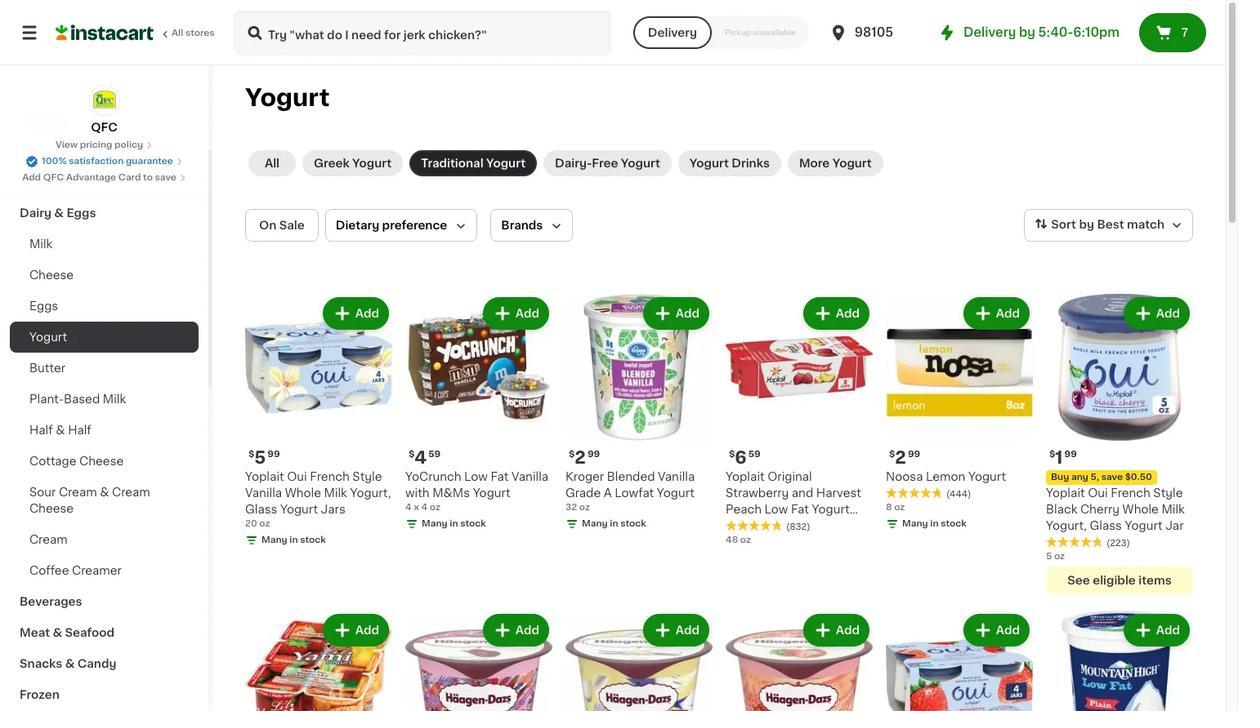 Task type: vqa. For each thing, say whether or not it's contained in the screenshot.
right DELIVERY
yes



Task type: locate. For each thing, give the bounding box(es) containing it.
0 horizontal spatial yogurt,
[[350, 488, 391, 499]]

1 horizontal spatial all
[[265, 158, 280, 169]]

1 horizontal spatial whole
[[1123, 504, 1159, 516]]

greek yogurt link
[[302, 150, 403, 177]]

59 inside $ 6 59
[[748, 450, 761, 459]]

delivery for delivery by 5:40-6:10pm
[[964, 26, 1016, 38]]

yogurt link
[[10, 322, 199, 353]]

many in stock down "m&ms"
[[422, 520, 486, 529]]

0 horizontal spatial $ 2 99
[[569, 449, 600, 467]]

★★★★★
[[886, 488, 943, 499], [886, 488, 943, 499], [726, 521, 783, 532], [726, 521, 783, 532], [1046, 537, 1103, 548], [1046, 537, 1103, 548]]

0 horizontal spatial by
[[1019, 26, 1035, 38]]

french for whole
[[1111, 488, 1150, 499]]

see
[[1068, 575, 1090, 587]]

1 horizontal spatial by
[[1079, 219, 1094, 231]]

many in stock for 2
[[582, 520, 646, 529]]

1 59 from the left
[[428, 450, 441, 459]]

2 $ 2 99 from the left
[[889, 449, 920, 467]]

whole down $0.50
[[1123, 504, 1159, 516]]

yogurt right the traditional
[[486, 158, 526, 169]]

qfc
[[91, 122, 117, 133], [43, 173, 64, 182]]

2 $ from the left
[[409, 450, 415, 459]]

0 vertical spatial by
[[1019, 26, 1035, 38]]

0 horizontal spatial yoplait
[[245, 472, 284, 483]]

milk up the jar
[[1162, 504, 1185, 516]]

& right meat
[[53, 628, 62, 639]]

many down grade
[[582, 520, 608, 529]]

yocrunch low fat vanilla with m&ms yogurt 4 x 4 oz
[[405, 472, 548, 512]]

oui inside yoplait oui french style black cherry whole milk yogurt, glass yogurt jar
[[1088, 488, 1108, 499]]

99 for kroger blended vanilla grade a lowfat yogurt
[[587, 450, 600, 459]]

1 vertical spatial whole
[[1123, 504, 1159, 516]]

low down strawberry
[[765, 504, 788, 516]]

& inside sour cream & cream cheese
[[100, 487, 109, 498]]

add
[[22, 173, 41, 182], [355, 308, 379, 320], [515, 308, 539, 320], [676, 308, 700, 320], [836, 308, 860, 320], [996, 308, 1020, 320], [1156, 308, 1180, 320], [355, 625, 379, 637], [515, 625, 539, 637], [676, 625, 700, 637], [836, 625, 860, 637], [996, 625, 1020, 637], [1156, 625, 1180, 637]]

0 vertical spatial fat
[[491, 472, 509, 483]]

oui for whole
[[287, 472, 307, 483]]

delivery for delivery
[[648, 27, 697, 38]]

many in stock down (444)
[[902, 520, 967, 529]]

$
[[248, 450, 254, 459], [409, 450, 415, 459], [569, 450, 575, 459], [729, 450, 735, 459], [889, 450, 895, 459], [1049, 450, 1055, 459]]

1 99 from the left
[[267, 450, 280, 459]]

many in stock down a at the bottom left of the page
[[582, 520, 646, 529]]

0 vertical spatial whole
[[285, 488, 321, 499]]

many
[[422, 520, 448, 529], [582, 520, 608, 529], [902, 520, 928, 529], [262, 536, 287, 545]]

vanilla right blended
[[658, 472, 695, 483]]

1 vertical spatial yogurt,
[[1046, 521, 1087, 532]]

0 horizontal spatial eggs
[[29, 301, 58, 312]]

sour cream & cream cheese
[[29, 487, 150, 515]]

0 horizontal spatial french
[[310, 472, 350, 483]]

milk up 'jars'
[[324, 488, 347, 499]]

x
[[414, 503, 419, 512]]

yocrunch
[[405, 472, 461, 483]]

vanilla inside 'yoplait oui french style vanilla whole milk yogurt, glass yogurt jars 20 oz'
[[245, 488, 282, 499]]

yogurt, down the black
[[1046, 521, 1087, 532]]

eggs up butter
[[29, 301, 58, 312]]

cheese down the sour
[[29, 503, 74, 515]]

glass inside 'yoplait oui french style vanilla whole milk yogurt, glass yogurt jars 20 oz'
[[245, 504, 277, 516]]

&
[[54, 208, 64, 219], [56, 425, 65, 436], [100, 487, 109, 498], [53, 628, 62, 639], [65, 659, 75, 670]]

0 vertical spatial style
[[353, 472, 382, 483]]

satisfaction
[[69, 157, 124, 166]]

save right to
[[155, 173, 176, 182]]

2 2 from the left
[[895, 449, 906, 467]]

and
[[792, 488, 813, 499]]

stock down 'jars'
[[300, 536, 326, 545]]

0 horizontal spatial fat
[[491, 472, 509, 483]]

guarantee
[[126, 157, 173, 166]]

preference
[[382, 220, 447, 231]]

yogurt left 'jars'
[[280, 504, 318, 516]]

french down $0.50
[[1111, 488, 1150, 499]]

by left 5:40-
[[1019, 26, 1035, 38]]

many down "m&ms"
[[422, 520, 448, 529]]

$ up strawberry
[[729, 450, 735, 459]]

$ for buy any 5, save $0.50
[[1049, 450, 1055, 459]]

low inside yocrunch low fat vanilla with m&ms yogurt 4 x 4 oz
[[464, 472, 488, 483]]

low up "m&ms"
[[464, 472, 488, 483]]

1 vertical spatial save
[[1101, 473, 1123, 482]]

1 vertical spatial glass
[[1090, 521, 1122, 532]]

3 99 from the left
[[908, 450, 920, 459]]

glass inside yoplait oui french style black cherry whole milk yogurt, glass yogurt jar
[[1090, 521, 1122, 532]]

all stores
[[172, 29, 215, 38]]

$ for yoplait oui french style vanilla whole milk yogurt, glass yogurt jars
[[248, 450, 254, 459]]

yoplait up the black
[[1046, 488, 1085, 499]]

save right "5,"
[[1101, 473, 1123, 482]]

5:40-
[[1038, 26, 1073, 38]]

delivery by 5:40-6:10pm link
[[937, 23, 1120, 42]]

stock for 5
[[300, 536, 326, 545]]

snacks & candy link
[[10, 649, 199, 680]]

lowfat
[[615, 488, 654, 499]]

noosa
[[886, 472, 923, 483]]

2 for kroger blended vanilla grade a lowfat yogurt
[[575, 449, 586, 467]]

$ up kroger
[[569, 450, 575, 459]]

oui inside 'yoplait oui french style vanilla whole milk yogurt, glass yogurt jars 20 oz'
[[287, 472, 307, 483]]

oz right 32
[[579, 503, 590, 512]]

yogurt, left with
[[350, 488, 391, 499]]

fat inside yoplait original strawberry and harvest peach low fat yogurt cups yogurt pack
[[791, 504, 809, 516]]

1 horizontal spatial yoplait
[[726, 472, 765, 483]]

product group containing 6
[[726, 294, 873, 548]]

noosa lemon yogurt
[[886, 472, 1006, 483]]

& for eggs
[[54, 208, 64, 219]]

glass up 20
[[245, 504, 277, 516]]

$ 2 99
[[569, 449, 600, 467], [889, 449, 920, 467]]

plant-based milk
[[29, 394, 126, 405]]

cheese
[[29, 270, 74, 281], [79, 456, 124, 467], [29, 503, 74, 515]]

6
[[735, 449, 747, 467]]

1 horizontal spatial delivery
[[964, 26, 1016, 38]]

whole up 'jars'
[[285, 488, 321, 499]]

delivery inside button
[[648, 27, 697, 38]]

save
[[155, 173, 176, 182], [1101, 473, 1123, 482]]

1 horizontal spatial save
[[1101, 473, 1123, 482]]

0 horizontal spatial glass
[[245, 504, 277, 516]]

0 horizontal spatial oui
[[287, 472, 307, 483]]

many for 4
[[422, 520, 448, 529]]

1 vertical spatial french
[[1111, 488, 1150, 499]]

1 vertical spatial fat
[[791, 504, 809, 516]]

0 horizontal spatial half
[[29, 425, 53, 436]]

4 99 from the left
[[1064, 450, 1077, 459]]

99 inside $ 1 99
[[1064, 450, 1077, 459]]

many in stock down 'yoplait oui french style vanilla whole milk yogurt, glass yogurt jars 20 oz'
[[262, 536, 326, 545]]

0 vertical spatial glass
[[245, 504, 277, 516]]

view
[[55, 141, 78, 150]]

5 $ from the left
[[889, 450, 895, 459]]

99 up kroger
[[587, 450, 600, 459]]

1 horizontal spatial 59
[[748, 450, 761, 459]]

in down 'yoplait oui french style vanilla whole milk yogurt, glass yogurt jars 20 oz'
[[290, 536, 298, 545]]

stock down lowfat
[[620, 520, 646, 529]]

oz inside yocrunch low fat vanilla with m&ms yogurt 4 x 4 oz
[[430, 503, 440, 512]]

0 vertical spatial qfc
[[91, 122, 117, 133]]

fat inside yocrunch low fat vanilla with m&ms yogurt 4 x 4 oz
[[491, 472, 509, 483]]

0 horizontal spatial low
[[464, 472, 488, 483]]

2 up kroger
[[575, 449, 586, 467]]

butter link
[[10, 353, 199, 384]]

0 vertical spatial cheese
[[29, 270, 74, 281]]

& right dairy
[[54, 208, 64, 219]]

1 horizontal spatial style
[[1153, 488, 1183, 499]]

eggs down advantage
[[67, 208, 96, 219]]

advantage
[[66, 173, 116, 182]]

4 $ from the left
[[729, 450, 735, 459]]

& down cottage cheese link
[[100, 487, 109, 498]]

$ for noosa lemon yogurt
[[889, 450, 895, 459]]

2 59 from the left
[[748, 450, 761, 459]]

in down a at the bottom left of the page
[[610, 520, 618, 529]]

yoplait for 6
[[726, 472, 765, 483]]

cherry
[[1080, 504, 1120, 516]]

strawberry
[[726, 488, 789, 499]]

milk inside 'yoplait oui french style vanilla whole milk yogurt, glass yogurt jars 20 oz'
[[324, 488, 347, 499]]

oui for cherry
[[1088, 488, 1108, 499]]

delivery
[[964, 26, 1016, 38], [648, 27, 697, 38]]

oz inside kroger blended vanilla grade a lowfat yogurt 32 oz
[[579, 503, 590, 512]]

qfc link
[[89, 85, 120, 136]]

a
[[604, 488, 612, 499]]

grade
[[566, 488, 601, 499]]

0 vertical spatial low
[[464, 472, 488, 483]]

in down "m&ms"
[[450, 520, 458, 529]]

product group
[[245, 294, 392, 551], [405, 294, 552, 534], [566, 294, 713, 534], [726, 294, 873, 548], [886, 294, 1033, 534], [1046, 294, 1193, 595], [245, 611, 392, 712], [405, 611, 552, 712], [566, 611, 713, 712], [726, 611, 873, 712], [886, 611, 1033, 712], [1046, 611, 1193, 712]]

yogurt left 'drinks' on the top right of the page
[[690, 158, 729, 169]]

100%
[[42, 157, 67, 166]]

1 horizontal spatial french
[[1111, 488, 1150, 499]]

oz right 20
[[259, 520, 270, 529]]

yogurt left pack
[[759, 521, 797, 532]]

whole
[[285, 488, 321, 499], [1123, 504, 1159, 516]]

all left the 'greek'
[[265, 158, 280, 169]]

1 vertical spatial 5
[[1046, 552, 1052, 561]]

0 horizontal spatial save
[[155, 173, 176, 182]]

thanksgiving link
[[10, 136, 199, 167]]

half down plant-
[[29, 425, 53, 436]]

59 up yocrunch
[[428, 450, 441, 459]]

milk right based
[[103, 394, 126, 405]]

1 vertical spatial oui
[[1088, 488, 1108, 499]]

cream
[[59, 487, 97, 498], [112, 487, 150, 498], [29, 534, 68, 546]]

1 horizontal spatial fat
[[791, 504, 809, 516]]

in for 2
[[610, 520, 618, 529]]

1 vertical spatial qfc
[[43, 173, 64, 182]]

on sale
[[259, 220, 305, 231]]

99 up 'noosa'
[[908, 450, 920, 459]]

by right sort
[[1079, 219, 1094, 231]]

dairy & eggs
[[20, 208, 96, 219]]

0 horizontal spatial all
[[172, 29, 183, 38]]

in
[[450, 520, 458, 529], [610, 520, 618, 529], [930, 520, 939, 529], [290, 536, 298, 545]]

$ 2 99 up kroger
[[569, 449, 600, 467]]

sort by
[[1051, 219, 1094, 231]]

99 inside the $ 5 99
[[267, 450, 280, 459]]

1 $ 2 99 from the left
[[569, 449, 600, 467]]

8 oz
[[886, 503, 905, 512]]

french up 'jars'
[[310, 472, 350, 483]]

5 up 20
[[254, 449, 266, 467]]

6 $ from the left
[[1049, 450, 1055, 459]]

many for 5
[[262, 536, 287, 545]]

& for candy
[[65, 659, 75, 670]]

1 2 from the left
[[575, 449, 586, 467]]

1 vertical spatial low
[[765, 504, 788, 516]]

by for delivery
[[1019, 26, 1035, 38]]

5 oz
[[1046, 552, 1065, 561]]

0 horizontal spatial style
[[353, 472, 382, 483]]

qfc logo image
[[89, 85, 120, 116]]

$ up 20
[[248, 450, 254, 459]]

style inside yoplait oui french style black cherry whole milk yogurt, glass yogurt jar
[[1153, 488, 1183, 499]]

1 horizontal spatial 2
[[895, 449, 906, 467]]

0 horizontal spatial qfc
[[43, 173, 64, 182]]

98105
[[855, 26, 893, 38]]

french inside yoplait oui french style black cherry whole milk yogurt, glass yogurt jar
[[1111, 488, 1150, 499]]

3 $ from the left
[[569, 450, 575, 459]]

greek yogurt
[[314, 158, 392, 169]]

$ 5 99
[[248, 449, 280, 467]]

& up cottage
[[56, 425, 65, 436]]

yogurt, inside 'yoplait oui french style vanilla whole milk yogurt, glass yogurt jars 20 oz'
[[350, 488, 391, 499]]

59 right 6
[[748, 450, 761, 459]]

qfc down 100%
[[43, 173, 64, 182]]

yogurt inside yoplait oui french style black cherry whole milk yogurt, glass yogurt jar
[[1125, 521, 1163, 532]]

many in stock
[[422, 520, 486, 529], [582, 520, 646, 529], [902, 520, 967, 529], [262, 536, 326, 545]]

m&ms
[[432, 488, 470, 499]]

$ inside $ 6 59
[[729, 450, 735, 459]]

0 vertical spatial yogurt,
[[350, 488, 391, 499]]

yogurt right more
[[832, 158, 872, 169]]

0 vertical spatial save
[[155, 173, 176, 182]]

98105 button
[[828, 10, 926, 56]]

add qfc advantage card to save link
[[22, 172, 186, 185]]

yogurt,
[[350, 488, 391, 499], [1046, 521, 1087, 532]]

0 horizontal spatial delivery
[[648, 27, 697, 38]]

cheese up eggs link in the top left of the page
[[29, 270, 74, 281]]

all
[[172, 29, 183, 38], [265, 158, 280, 169]]

$ for yoplait original strawberry and harvest peach low fat yogurt cups yogurt pack
[[729, 450, 735, 459]]

2 99 from the left
[[587, 450, 600, 459]]

1 horizontal spatial yogurt,
[[1046, 521, 1087, 532]]

1 horizontal spatial eggs
[[67, 208, 96, 219]]

1 horizontal spatial 5
[[1046, 552, 1052, 561]]

style inside 'yoplait oui french style vanilla whole milk yogurt, glass yogurt jars 20 oz'
[[353, 472, 382, 483]]

$ up the buy
[[1049, 450, 1055, 459]]

fat down and
[[791, 504, 809, 516]]

1 horizontal spatial glass
[[1090, 521, 1122, 532]]

1 vertical spatial style
[[1153, 488, 1183, 499]]

yogurt inside "link"
[[486, 158, 526, 169]]

0 horizontal spatial 2
[[575, 449, 586, 467]]

59 inside "$ 4 59"
[[428, 450, 441, 459]]

oui
[[287, 472, 307, 483], [1088, 488, 1108, 499]]

yoplait inside yoplait oui french style black cherry whole milk yogurt, glass yogurt jar
[[1046, 488, 1085, 499]]

vanilla
[[512, 472, 548, 483], [658, 472, 695, 483], [245, 488, 282, 499]]

yogurt inside yocrunch low fat vanilla with m&ms yogurt 4 x 4 oz
[[473, 488, 511, 499]]

5 down the black
[[1046, 552, 1052, 561]]

add button
[[324, 299, 387, 329], [484, 299, 548, 329], [645, 299, 708, 329], [805, 299, 868, 329], [965, 299, 1028, 329], [1125, 299, 1188, 329], [324, 616, 387, 646], [484, 616, 548, 646], [645, 616, 708, 646], [805, 616, 868, 646], [965, 616, 1028, 646], [1125, 616, 1188, 646]]

all left stores
[[172, 29, 183, 38]]

yoplait down the $ 5 99
[[245, 472, 284, 483]]

1 horizontal spatial low
[[765, 504, 788, 516]]

$ 2 99 up 'noosa'
[[889, 449, 920, 467]]

99
[[267, 450, 280, 459], [587, 450, 600, 459], [908, 450, 920, 459], [1064, 450, 1077, 459]]

service type group
[[633, 16, 809, 49]]

yogurt right the 'greek'
[[352, 158, 392, 169]]

0 horizontal spatial 59
[[428, 450, 441, 459]]

$ up 'noosa'
[[889, 450, 895, 459]]

oz right x
[[430, 503, 440, 512]]

1 horizontal spatial qfc
[[91, 122, 117, 133]]

whole inside yoplait oui french style black cherry whole milk yogurt, glass yogurt jar
[[1123, 504, 1159, 516]]

eligible
[[1093, 575, 1136, 587]]

half down "plant-based milk" on the left of page
[[68, 425, 91, 436]]

on sale button
[[245, 209, 319, 242]]

0 horizontal spatial 5
[[254, 449, 266, 467]]

$ inside $ 1 99
[[1049, 450, 1055, 459]]

99 right 1
[[1064, 450, 1077, 459]]

in down the lemon
[[930, 520, 939, 529]]

1 horizontal spatial vanilla
[[512, 472, 548, 483]]

yogurt right "m&ms"
[[473, 488, 511, 499]]

view pricing policy link
[[55, 139, 153, 152]]

beverages link
[[10, 587, 199, 618]]

many down 'yoplait oui french style vanilla whole milk yogurt, glass yogurt jars 20 oz'
[[262, 536, 287, 545]]

$ inside the $ 5 99
[[248, 450, 254, 459]]

1 horizontal spatial oui
[[1088, 488, 1108, 499]]

seafood
[[65, 628, 114, 639]]

$ inside "$ 4 59"
[[409, 450, 415, 459]]

yogurt right lowfat
[[657, 488, 695, 499]]

cheese down half & half link at the left of the page
[[79, 456, 124, 467]]

by inside field
[[1079, 219, 1094, 231]]

0 vertical spatial all
[[172, 29, 183, 38]]

0 vertical spatial french
[[310, 472, 350, 483]]

yoplait for buy any 5, save $0.50
[[1046, 488, 1085, 499]]

stock down (444)
[[941, 520, 967, 529]]

0 vertical spatial eggs
[[67, 208, 96, 219]]

on
[[259, 220, 277, 231]]

yoplait inside yoplait original strawberry and harvest peach low fat yogurt cups yogurt pack
[[726, 472, 765, 483]]

meat & seafood
[[20, 628, 114, 639]]

4 left x
[[405, 503, 412, 512]]

2 horizontal spatial vanilla
[[658, 472, 695, 483]]

None search field
[[234, 10, 612, 56]]

1 horizontal spatial half
[[68, 425, 91, 436]]

0 vertical spatial oui
[[287, 472, 307, 483]]

2 up 'noosa'
[[895, 449, 906, 467]]

48
[[726, 536, 738, 545]]

creamer
[[72, 566, 122, 577]]

stock down yocrunch low fat vanilla with m&ms yogurt 4 x 4 oz at bottom left
[[460, 520, 486, 529]]

delivery button
[[633, 16, 712, 49]]

yoplait oui french style black cherry whole milk yogurt, glass yogurt jar
[[1046, 488, 1185, 532]]

milk down dairy
[[29, 239, 53, 250]]

french inside 'yoplait oui french style vanilla whole milk yogurt, glass yogurt jars 20 oz'
[[310, 472, 350, 483]]

0 horizontal spatial whole
[[285, 488, 321, 499]]

5
[[254, 449, 266, 467], [1046, 552, 1052, 561]]

all for all
[[265, 158, 280, 169]]

1 $ from the left
[[248, 450, 254, 459]]

sour
[[29, 487, 56, 498]]

0 horizontal spatial vanilla
[[245, 488, 282, 499]]

1 vertical spatial by
[[1079, 219, 1094, 231]]

1 vertical spatial all
[[265, 158, 280, 169]]

vanilla up 20
[[245, 488, 282, 499]]

to
[[143, 173, 153, 182]]

& left candy
[[65, 659, 75, 670]]

see eligible items button
[[1046, 567, 1193, 595]]

glass down cherry
[[1090, 521, 1122, 532]]

frozen
[[20, 690, 59, 701]]

yogurt inside kroger blended vanilla grade a lowfat yogurt 32 oz
[[657, 488, 695, 499]]

2 vertical spatial cheese
[[29, 503, 74, 515]]

$ for yocrunch low fat vanilla with m&ms yogurt
[[409, 450, 415, 459]]

save inside product group
[[1101, 473, 1123, 482]]

yogurt left the jar
[[1125, 521, 1163, 532]]

1 horizontal spatial $ 2 99
[[889, 449, 920, 467]]

(832)
[[786, 523, 810, 532]]

2 horizontal spatial yoplait
[[1046, 488, 1085, 499]]

dairy-
[[555, 158, 592, 169]]

french for milk
[[310, 472, 350, 483]]

qfc up view pricing policy link
[[91, 122, 117, 133]]

$ up yocrunch
[[409, 450, 415, 459]]

oz inside 'yoplait oui french style vanilla whole milk yogurt, glass yogurt jars 20 oz'
[[259, 520, 270, 529]]

best match
[[1097, 219, 1165, 231]]

vanilla left kroger
[[512, 472, 548, 483]]

beverages
[[20, 597, 82, 608]]

free
[[592, 158, 618, 169]]

4 up yocrunch
[[415, 449, 427, 467]]

yoplait down $ 6 59 in the right of the page
[[726, 472, 765, 483]]

99 up 'yoplait oui french style vanilla whole milk yogurt, glass yogurt jars 20 oz'
[[267, 450, 280, 459]]



Task type: describe. For each thing, give the bounding box(es) containing it.
dairy & eggs link
[[10, 198, 199, 229]]

best
[[1097, 219, 1124, 231]]

snacks & candy
[[20, 659, 116, 670]]

cream down cottage cheese link
[[112, 487, 150, 498]]

99 for buy any 5, save $0.50
[[1064, 450, 1077, 459]]

brands
[[501, 220, 543, 231]]

plant-
[[29, 394, 64, 405]]

Best match Sort by field
[[1024, 209, 1193, 242]]

any
[[1071, 473, 1088, 482]]

more
[[799, 158, 830, 169]]

$ 6 59
[[729, 449, 761, 467]]

frozen link
[[10, 680, 199, 711]]

meat & seafood link
[[10, 618, 199, 649]]

2 half from the left
[[68, 425, 91, 436]]

4 right x
[[421, 503, 428, 512]]

produce link
[[10, 167, 199, 198]]

delivery by 5:40-6:10pm
[[964, 26, 1120, 38]]

yogurt up all link
[[245, 86, 330, 110]]

5,
[[1091, 473, 1099, 482]]

lists link
[[10, 46, 199, 78]]

$ for kroger blended vanilla grade a lowfat yogurt
[[569, 450, 575, 459]]

jar
[[1165, 521, 1184, 532]]

coffee creamer link
[[10, 556, 199, 587]]

greek
[[314, 158, 350, 169]]

many for 2
[[582, 520, 608, 529]]

policy
[[114, 141, 143, 150]]

2 for noosa lemon yogurt
[[895, 449, 906, 467]]

yogurt up (444)
[[968, 472, 1006, 483]]

$ 2 99 for kroger blended vanilla grade a lowfat yogurt
[[569, 449, 600, 467]]

oz right 8
[[894, 503, 905, 512]]

& for seafood
[[53, 628, 62, 639]]

0 vertical spatial 5
[[254, 449, 266, 467]]

low inside yoplait original strawberry and harvest peach low fat yogurt cups yogurt pack
[[765, 504, 788, 516]]

6:10pm
[[1073, 26, 1120, 38]]

product group containing 4
[[405, 294, 552, 534]]

many in stock for 4
[[422, 520, 486, 529]]

by for sort
[[1079, 219, 1094, 231]]

lemon
[[926, 472, 965, 483]]

100% satisfaction guarantee
[[42, 157, 173, 166]]

with
[[405, 488, 430, 499]]

cheese link
[[10, 260, 199, 291]]

oz right 48
[[740, 536, 751, 545]]

cheese inside sour cream & cream cheese
[[29, 503, 74, 515]]

candy
[[77, 659, 116, 670]]

sale
[[279, 220, 305, 231]]

yoplait inside 'yoplait oui french style vanilla whole milk yogurt, glass yogurt jars 20 oz'
[[245, 472, 284, 483]]

cottage
[[29, 456, 76, 467]]

1 vertical spatial cheese
[[79, 456, 124, 467]]

pack
[[799, 521, 827, 532]]

yogurt inside 'yoplait oui french style vanilla whole milk yogurt, glass yogurt jars 20 oz'
[[280, 504, 318, 516]]

(223)
[[1106, 539, 1130, 548]]

half & half
[[29, 425, 91, 436]]

yogurt drinks link
[[678, 150, 781, 177]]

59 for 4
[[428, 450, 441, 459]]

blended
[[607, 472, 655, 483]]

oz down the black
[[1054, 552, 1065, 561]]

yoplait oui french style vanilla whole milk yogurt, glass yogurt jars 20 oz
[[245, 472, 391, 529]]

59 for 6
[[748, 450, 761, 459]]

kroger blended vanilla grade a lowfat yogurt 32 oz
[[566, 472, 695, 512]]

yogurt right free
[[621, 158, 660, 169]]

in for 4
[[450, 520, 458, 529]]

instacart logo image
[[56, 23, 154, 42]]

brands button
[[491, 209, 573, 242]]

sour cream & cream cheese link
[[10, 477, 199, 525]]

match
[[1127, 219, 1165, 231]]

see eligible items
[[1068, 575, 1172, 587]]

dietary
[[336, 220, 379, 231]]

many in stock for 5
[[262, 536, 326, 545]]

view pricing policy
[[55, 141, 143, 150]]

yogurt, inside yoplait oui french style black cherry whole milk yogurt, glass yogurt jar
[[1046, 521, 1087, 532]]

harvest
[[816, 488, 861, 499]]

buy
[[1051, 473, 1069, 482]]

Search field
[[235, 11, 610, 54]]

& for half
[[56, 425, 65, 436]]

dairy
[[20, 208, 51, 219]]

card
[[118, 173, 141, 182]]

100% satisfaction guarantee button
[[25, 152, 183, 168]]

all for all stores
[[172, 29, 183, 38]]

7 button
[[1139, 13, 1206, 52]]

produce
[[20, 177, 69, 188]]

product group containing 1
[[1046, 294, 1193, 595]]

black
[[1046, 504, 1077, 516]]

1 half from the left
[[29, 425, 53, 436]]

whole inside 'yoplait oui french style vanilla whole milk yogurt, glass yogurt jars 20 oz'
[[285, 488, 321, 499]]

many down 8 oz
[[902, 520, 928, 529]]

meat
[[20, 628, 50, 639]]

butter
[[29, 363, 65, 374]]

style for milk
[[1153, 488, 1183, 499]]

lists
[[46, 56, 74, 68]]

coffee creamer
[[29, 566, 122, 577]]

drinks
[[732, 158, 770, 169]]

cream link
[[10, 525, 199, 556]]

style for yogurt,
[[353, 472, 382, 483]]

traditional yogurt link
[[410, 150, 537, 177]]

thanksgiving
[[20, 145, 98, 157]]

stock for 4
[[460, 520, 486, 529]]

recipes link
[[10, 105, 199, 136]]

stores
[[185, 29, 215, 38]]

stock for 2
[[620, 520, 646, 529]]

product group containing 5
[[245, 294, 392, 551]]

milk inside yoplait oui french style black cherry whole milk yogurt, glass yogurt jar
[[1162, 504, 1185, 516]]

all link
[[248, 150, 296, 177]]

milk inside "milk" link
[[29, 239, 53, 250]]

milk inside the plant-based milk link
[[103, 394, 126, 405]]

8
[[886, 503, 892, 512]]

cream up coffee
[[29, 534, 68, 546]]

jars
[[321, 504, 345, 516]]

(444)
[[946, 490, 971, 499]]

half & half link
[[10, 415, 199, 446]]

1 vertical spatial eggs
[[29, 301, 58, 312]]

coffee
[[29, 566, 69, 577]]

1
[[1055, 449, 1063, 467]]

48 oz
[[726, 536, 751, 545]]

99 for yoplait oui french style vanilla whole milk yogurt, glass yogurt jars
[[267, 450, 280, 459]]

snacks
[[20, 659, 62, 670]]

cream down cottage cheese
[[59, 487, 97, 498]]

7
[[1182, 27, 1188, 38]]

99 for noosa lemon yogurt
[[908, 450, 920, 459]]

eggs link
[[10, 291, 199, 322]]

kroger
[[566, 472, 604, 483]]

all stores link
[[56, 10, 216, 56]]

yoplait original strawberry and harvest peach low fat yogurt cups yogurt pack
[[726, 472, 861, 532]]

yogurt down harvest
[[812, 504, 850, 516]]

$ 1 99
[[1049, 449, 1077, 467]]

cottage cheese
[[29, 456, 124, 467]]

yogurt up butter
[[29, 332, 67, 343]]

original
[[768, 472, 812, 483]]

$ 4 59
[[409, 449, 441, 467]]

$ 2 99 for noosa lemon yogurt
[[889, 449, 920, 467]]

in for 5
[[290, 536, 298, 545]]

vanilla inside yocrunch low fat vanilla with m&ms yogurt 4 x 4 oz
[[512, 472, 548, 483]]

vanilla inside kroger blended vanilla grade a lowfat yogurt 32 oz
[[658, 472, 695, 483]]

buy any 5, save $0.50
[[1051, 473, 1152, 482]]

items
[[1139, 575, 1172, 587]]



